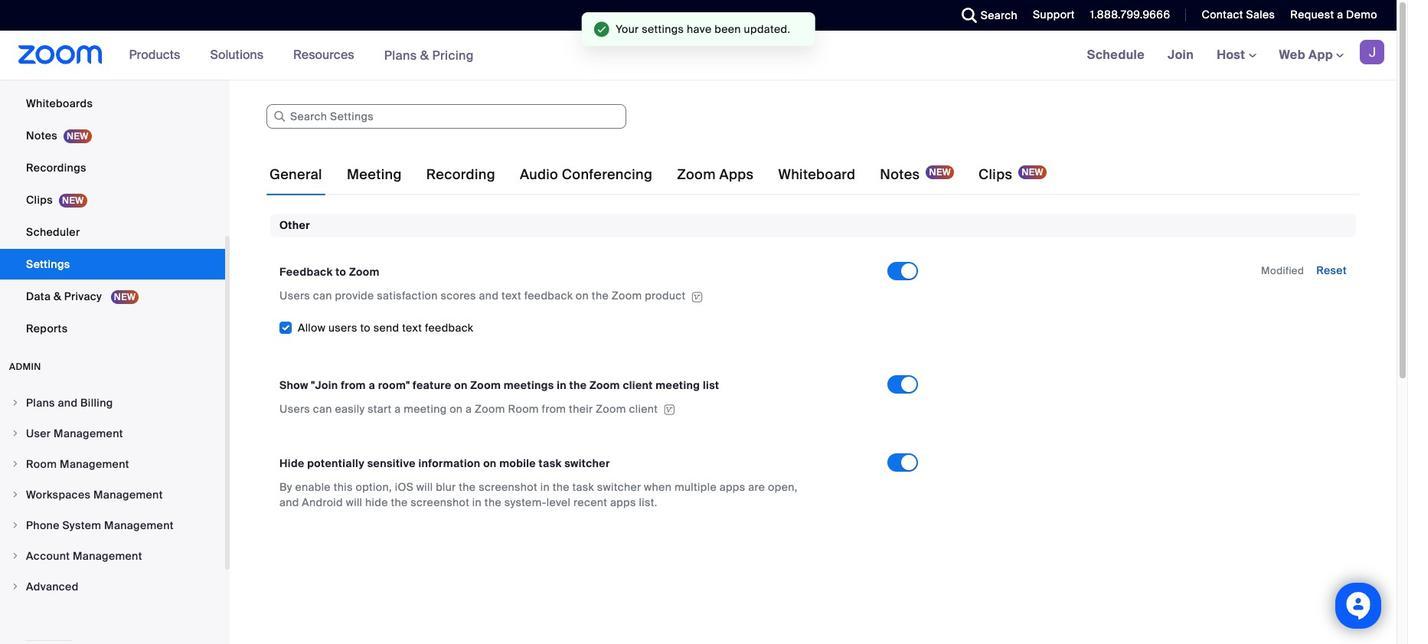 Task type: describe. For each thing, give the bounding box(es) containing it.
multiple
[[675, 480, 717, 494]]

hide
[[365, 496, 388, 509]]

join
[[1168, 47, 1195, 63]]

their
[[569, 402, 593, 416]]

personal devices
[[26, 64, 117, 78]]

phone system management menu item
[[0, 511, 225, 540]]

clips link
[[0, 185, 225, 215]]

resources button
[[294, 31, 361, 80]]

updated.
[[744, 22, 791, 36]]

start
[[368, 402, 392, 416]]

your
[[616, 22, 639, 36]]

& for pricing
[[420, 47, 429, 63]]

whiteboards link
[[0, 88, 225, 119]]

this
[[334, 480, 353, 494]]

have
[[687, 22, 712, 36]]

open,
[[768, 480, 798, 494]]

text inside "application"
[[502, 289, 522, 303]]

join link
[[1157, 31, 1206, 80]]

on inside "application"
[[576, 289, 589, 303]]

and inside by enable this option, ios will blur the screenshot in the task switcher when multiple apps are open, and android will hide the screenshot in the system-level recent apps list.
[[280, 496, 299, 509]]

account management menu item
[[0, 542, 225, 571]]

feature
[[413, 378, 452, 392]]

data & privacy
[[26, 290, 105, 303]]

whiteboard
[[779, 165, 856, 184]]

task inside by enable this option, ios will blur the screenshot in the task switcher when multiple apps are open, and android will hide the screenshot in the system-level recent apps list.
[[573, 480, 595, 494]]

Search Settings text field
[[267, 104, 627, 129]]

users for users can provide satisfaction scores and text feedback on the zoom product
[[280, 289, 310, 303]]

notes link
[[0, 120, 225, 151]]

ios
[[395, 480, 414, 494]]

workspaces
[[26, 488, 91, 502]]

enable
[[295, 480, 331, 494]]

easily
[[335, 402, 365, 416]]

system
[[62, 519, 101, 532]]

scheduler link
[[0, 217, 225, 247]]

"join
[[311, 378, 338, 392]]

room management menu item
[[0, 450, 225, 479]]

in for screenshot
[[541, 480, 550, 494]]

show
[[280, 378, 309, 392]]

modified
[[1262, 265, 1305, 278]]

client inside application
[[629, 402, 658, 416]]

0 horizontal spatial text
[[402, 321, 422, 335]]

settings
[[26, 257, 70, 271]]

0 vertical spatial screenshot
[[479, 480, 538, 494]]

app
[[1309, 47, 1334, 63]]

hide
[[280, 457, 305, 470]]

potentially
[[307, 457, 365, 470]]

account
[[26, 549, 70, 563]]

solutions
[[210, 47, 264, 63]]

support version for show "join from a room" feature on zoom meetings in the zoom client meeting list image
[[662, 404, 677, 415]]

plans & pricing
[[384, 47, 474, 63]]

been
[[715, 22, 741, 36]]

in for meetings
[[557, 378, 567, 392]]

the left system-
[[485, 496, 502, 509]]

support version for feedback to zoom image
[[690, 292, 705, 302]]

billing
[[80, 396, 113, 410]]

clips inside tabs of my account settings page tab list
[[979, 165, 1013, 184]]

product
[[645, 289, 686, 303]]

management for workspaces management
[[93, 488, 163, 502]]

zoom down show "join from a room" feature on zoom meetings in the zoom client meeting list
[[475, 402, 506, 416]]

1 horizontal spatial will
[[417, 480, 433, 494]]

right image for room
[[11, 460, 20, 469]]

plans and billing
[[26, 396, 113, 410]]

zoom up provide
[[349, 265, 380, 279]]

management for account management
[[73, 549, 142, 563]]

a right start
[[395, 402, 401, 416]]

1 vertical spatial feedback
[[425, 321, 474, 335]]

search
[[981, 8, 1018, 22]]

scores
[[441, 289, 476, 303]]

zoom inside "application"
[[612, 289, 642, 303]]

workspaces management
[[26, 488, 163, 502]]

1 horizontal spatial meeting
[[656, 378, 701, 392]]

products
[[129, 47, 180, 63]]

the right blur on the left of the page
[[459, 480, 476, 494]]

a left demo
[[1338, 8, 1344, 21]]

when
[[644, 480, 672, 494]]

phone
[[26, 519, 60, 532]]

right image for plans and billing
[[11, 398, 20, 408]]

recording
[[427, 165, 496, 184]]

meeting inside application
[[404, 402, 447, 416]]

allow
[[298, 321, 326, 335]]

your settings have been updated.
[[616, 22, 791, 36]]

mobile
[[500, 457, 536, 470]]

1 vertical spatial screenshot
[[411, 496, 470, 509]]

can for provide
[[313, 289, 332, 303]]

right image for user
[[11, 429, 20, 438]]

devices
[[75, 64, 117, 78]]

plans for plans & pricing
[[384, 47, 417, 63]]

reports link
[[0, 313, 225, 344]]

settings link
[[0, 249, 225, 280]]

notes inside tabs of my account settings page tab list
[[881, 165, 920, 184]]

meetings navigation
[[1076, 31, 1397, 80]]

0 vertical spatial to
[[336, 265, 347, 279]]

show "join from a room" feature on zoom meetings in the zoom client meeting list
[[280, 378, 720, 392]]

advanced
[[26, 580, 79, 594]]

a left room"
[[369, 378, 375, 392]]

a down show "join from a room" feature on zoom meetings in the zoom client meeting list
[[466, 402, 472, 416]]

the up their
[[570, 378, 587, 392]]

phone system management
[[26, 519, 174, 532]]

users can easily start a meeting on a zoom room from their zoom client application
[[280, 401, 816, 417]]

and inside "application"
[[479, 289, 499, 303]]

clips inside personal menu menu
[[26, 193, 53, 207]]

notes inside personal menu menu
[[26, 129, 57, 143]]

host
[[1217, 47, 1249, 63]]

host button
[[1217, 47, 1257, 63]]

admin
[[9, 361, 41, 373]]

demo
[[1347, 8, 1378, 21]]

support
[[1034, 8, 1076, 21]]

data & privacy link
[[0, 281, 225, 312]]

1 vertical spatial will
[[346, 496, 363, 509]]

the down ios
[[391, 496, 408, 509]]

on inside application
[[450, 402, 463, 416]]

reset button
[[1317, 264, 1348, 278]]

reports
[[26, 322, 68, 336]]



Task type: vqa. For each thing, say whether or not it's contained in the screenshot.
meetings navigation
yes



Task type: locate. For each thing, give the bounding box(es) containing it.
0 vertical spatial &
[[420, 47, 429, 63]]

success image
[[594, 21, 610, 37]]

0 vertical spatial and
[[479, 289, 499, 303]]

resources
[[294, 47, 354, 63]]

in
[[557, 378, 567, 392], [541, 480, 550, 494], [473, 496, 482, 509]]

1 vertical spatial meeting
[[404, 402, 447, 416]]

level
[[547, 496, 571, 509]]

data
[[26, 290, 51, 303]]

1 vertical spatial can
[[313, 402, 332, 416]]

0 vertical spatial clips
[[979, 165, 1013, 184]]

1 horizontal spatial from
[[542, 402, 566, 416]]

users
[[280, 289, 310, 303], [280, 402, 310, 416]]

apps
[[720, 480, 746, 494], [611, 496, 636, 509]]

zoom logo image
[[18, 45, 102, 64]]

text right "scores"
[[502, 289, 522, 303]]

1 vertical spatial and
[[58, 396, 78, 410]]

management for room management
[[60, 457, 129, 471]]

web app
[[1280, 47, 1334, 63]]

system-
[[505, 496, 547, 509]]

2 horizontal spatial and
[[479, 289, 499, 303]]

1 horizontal spatial in
[[541, 480, 550, 494]]

1 vertical spatial &
[[54, 290, 61, 303]]

1 vertical spatial notes
[[881, 165, 920, 184]]

3 right image from the top
[[11, 552, 20, 561]]

& inside personal menu menu
[[54, 290, 61, 303]]

1 vertical spatial client
[[629, 402, 658, 416]]

1 horizontal spatial task
[[573, 480, 595, 494]]

room"
[[378, 378, 410, 392]]

2 users from the top
[[280, 402, 310, 416]]

1 horizontal spatial feedback
[[525, 289, 573, 303]]

0 horizontal spatial and
[[58, 396, 78, 410]]

1 right image from the top
[[11, 398, 20, 408]]

2 vertical spatial in
[[473, 496, 482, 509]]

right image for phone
[[11, 521, 20, 530]]

management up workspaces management
[[60, 457, 129, 471]]

0 vertical spatial task
[[539, 457, 562, 470]]

0 vertical spatial meeting
[[656, 378, 701, 392]]

will down this
[[346, 496, 363, 509]]

users can provide satisfaction scores and text feedback on the zoom product
[[280, 289, 686, 303]]

option,
[[356, 480, 392, 494]]

management
[[54, 427, 123, 441], [60, 457, 129, 471], [93, 488, 163, 502], [104, 519, 174, 532], [73, 549, 142, 563]]

product information navigation
[[118, 31, 486, 80]]

right image
[[11, 398, 20, 408], [11, 490, 20, 500], [11, 552, 20, 561]]

users for users can easily start a meeting on a zoom room from their zoom client
[[280, 402, 310, 416]]

& left pricing
[[420, 47, 429, 63]]

screenshot down blur on the left of the page
[[411, 496, 470, 509]]

management for user management
[[54, 427, 123, 441]]

admin menu menu
[[0, 388, 225, 603]]

zoom up their
[[590, 378, 620, 392]]

right image inside advanced menu item
[[11, 582, 20, 591]]

1 users from the top
[[280, 289, 310, 303]]

recordings
[[26, 161, 86, 175]]

management up phone system management 'menu item'
[[93, 488, 163, 502]]

banner
[[0, 31, 1397, 80]]

room inside menu item
[[26, 457, 57, 471]]

right image left user
[[11, 429, 20, 438]]

0 horizontal spatial apps
[[611, 496, 636, 509]]

switcher inside by enable this option, ios will blur the screenshot in the task switcher when multiple apps are open, and android will hide the screenshot in the system-level recent apps list.
[[597, 480, 642, 494]]

notes
[[26, 129, 57, 143], [881, 165, 920, 184]]

recent
[[574, 496, 608, 509]]

sensitive
[[368, 457, 416, 470]]

meetings
[[504, 378, 554, 392]]

0 horizontal spatial room
[[26, 457, 57, 471]]

plans inside product information navigation
[[384, 47, 417, 63]]

meeting down feature
[[404, 402, 447, 416]]

personal menu menu
[[0, 0, 225, 346]]

1 can from the top
[[313, 289, 332, 303]]

web
[[1280, 47, 1306, 63]]

users inside "application"
[[280, 289, 310, 303]]

plans for plans and billing
[[26, 396, 55, 410]]

the inside "application"
[[592, 289, 609, 303]]

0 vertical spatial from
[[341, 378, 366, 392]]

switcher
[[565, 457, 610, 470], [597, 480, 642, 494]]

personal devices link
[[0, 56, 225, 87]]

products button
[[129, 31, 187, 80]]

audio
[[520, 165, 559, 184]]

from inside application
[[542, 402, 566, 416]]

zoom up users can easily start a meeting on a zoom room from their zoom client
[[471, 378, 501, 392]]

& for privacy
[[54, 290, 61, 303]]

right image inside "account management" 'menu item'
[[11, 552, 20, 561]]

a
[[1338, 8, 1344, 21], [369, 378, 375, 392], [395, 402, 401, 416], [466, 402, 472, 416]]

right image down 'admin'
[[11, 398, 20, 408]]

apps left are
[[720, 480, 746, 494]]

user
[[26, 427, 51, 441]]

users down the 'show'
[[280, 402, 310, 416]]

and
[[479, 289, 499, 303], [58, 396, 78, 410], [280, 496, 299, 509]]

right image left workspaces
[[11, 490, 20, 500]]

0 vertical spatial users
[[280, 289, 310, 303]]

will right ios
[[417, 480, 433, 494]]

meeting
[[347, 165, 402, 184]]

1 horizontal spatial text
[[502, 289, 522, 303]]

plans and billing menu item
[[0, 388, 225, 418]]

management down phone system management 'menu item'
[[73, 549, 142, 563]]

0 horizontal spatial to
[[336, 265, 347, 279]]

settings
[[642, 22, 684, 36]]

right image inside workspaces management menu item
[[11, 490, 20, 500]]

0 horizontal spatial &
[[54, 290, 61, 303]]

user management menu item
[[0, 419, 225, 448]]

0 horizontal spatial plans
[[26, 396, 55, 410]]

and right "scores"
[[479, 289, 499, 303]]

right image left account in the bottom of the page
[[11, 552, 20, 561]]

1 horizontal spatial to
[[360, 321, 371, 335]]

1.888.799.9666
[[1091, 8, 1171, 21]]

users can easily start a meeting on a zoom room from their zoom client
[[280, 402, 658, 416]]

room down user
[[26, 457, 57, 471]]

0 vertical spatial room
[[508, 402, 539, 416]]

1 horizontal spatial apps
[[720, 480, 746, 494]]

the
[[592, 289, 609, 303], [570, 378, 587, 392], [459, 480, 476, 494], [553, 480, 570, 494], [391, 496, 408, 509], [485, 496, 502, 509]]

1 vertical spatial from
[[542, 402, 566, 416]]

1 vertical spatial users
[[280, 402, 310, 416]]

right image left room management
[[11, 460, 20, 469]]

1 horizontal spatial screenshot
[[479, 480, 538, 494]]

1 vertical spatial switcher
[[597, 480, 642, 494]]

to left send on the left of the page
[[360, 321, 371, 335]]

right image for account management
[[11, 552, 20, 561]]

conferencing
[[562, 165, 653, 184]]

1 vertical spatial to
[[360, 321, 371, 335]]

1 vertical spatial right image
[[11, 490, 20, 500]]

screenshot
[[479, 480, 538, 494], [411, 496, 470, 509]]

other element
[[270, 214, 1357, 529]]

android
[[302, 496, 343, 509]]

0 horizontal spatial will
[[346, 496, 363, 509]]

contact
[[1202, 8, 1244, 21]]

can inside application
[[313, 402, 332, 416]]

can down 'feedback to zoom'
[[313, 289, 332, 303]]

right image inside the "plans and billing" menu item
[[11, 398, 20, 408]]

3 right image from the top
[[11, 521, 20, 530]]

the left product
[[592, 289, 609, 303]]

general
[[270, 165, 322, 184]]

users
[[329, 321, 358, 335]]

1 horizontal spatial and
[[280, 496, 299, 509]]

meeting
[[656, 378, 701, 392], [404, 402, 447, 416]]

in up level
[[541, 480, 550, 494]]

apps
[[720, 165, 754, 184]]

0 vertical spatial right image
[[11, 398, 20, 408]]

zoom
[[677, 165, 716, 184], [349, 265, 380, 279], [612, 289, 642, 303], [471, 378, 501, 392], [590, 378, 620, 392], [475, 402, 506, 416], [596, 402, 627, 416]]

zoom apps
[[677, 165, 754, 184]]

2 vertical spatial and
[[280, 496, 299, 509]]

1 vertical spatial apps
[[611, 496, 636, 509]]

& right the 'data'
[[54, 290, 61, 303]]

zoom left apps on the top of the page
[[677, 165, 716, 184]]

blur
[[436, 480, 456, 494]]

0 vertical spatial can
[[313, 289, 332, 303]]

room inside application
[[508, 402, 539, 416]]

1 vertical spatial clips
[[26, 193, 53, 207]]

zoom right their
[[596, 402, 627, 416]]

& inside product information navigation
[[420, 47, 429, 63]]

audio conferencing
[[520, 165, 653, 184]]

1 horizontal spatial room
[[508, 402, 539, 416]]

on
[[576, 289, 589, 303], [455, 378, 468, 392], [450, 402, 463, 416], [484, 457, 497, 470]]

0 vertical spatial apps
[[720, 480, 746, 494]]

hide potentially sensitive information on mobile task switcher
[[280, 457, 610, 470]]

zoom left product
[[612, 289, 642, 303]]

users can provide satisfaction scores and text feedback on the zoom product application
[[280, 288, 816, 304]]

1 vertical spatial in
[[541, 480, 550, 494]]

plans left pricing
[[384, 47, 417, 63]]

client
[[623, 378, 653, 392], [629, 402, 658, 416]]

right image left phone
[[11, 521, 20, 530]]

0 horizontal spatial notes
[[26, 129, 57, 143]]

right image
[[11, 429, 20, 438], [11, 460, 20, 469], [11, 521, 20, 530], [11, 582, 20, 591]]

search button
[[951, 0, 1022, 31]]

1 right image from the top
[[11, 429, 20, 438]]

0 vertical spatial switcher
[[565, 457, 610, 470]]

can for easily
[[313, 402, 332, 416]]

2 horizontal spatial in
[[557, 378, 567, 392]]

0 vertical spatial plans
[[384, 47, 417, 63]]

can down "join
[[313, 402, 332, 416]]

&
[[420, 47, 429, 63], [54, 290, 61, 303]]

4 right image from the top
[[11, 582, 20, 591]]

screenshot up system-
[[479, 480, 538, 494]]

profile picture image
[[1361, 40, 1385, 64]]

0 vertical spatial client
[[623, 378, 653, 392]]

allow users to send text feedback
[[298, 321, 474, 335]]

text right send on the left of the page
[[402, 321, 422, 335]]

right image for workspaces management
[[11, 490, 20, 500]]

2 right image from the top
[[11, 490, 20, 500]]

right image inside room management menu item
[[11, 460, 20, 469]]

request
[[1291, 8, 1335, 21]]

1.888.799.9666 button
[[1079, 0, 1175, 31], [1091, 8, 1171, 21]]

privacy
[[64, 290, 102, 303]]

to up provide
[[336, 265, 347, 279]]

1 horizontal spatial plans
[[384, 47, 417, 63]]

user management
[[26, 427, 123, 441]]

workspaces management menu item
[[0, 480, 225, 509]]

0 horizontal spatial feedback
[[425, 321, 474, 335]]

users down feedback
[[280, 289, 310, 303]]

request a demo
[[1291, 8, 1378, 21]]

0 vertical spatial feedback
[[525, 289, 573, 303]]

in down information
[[473, 496, 482, 509]]

2 right image from the top
[[11, 460, 20, 469]]

1 vertical spatial room
[[26, 457, 57, 471]]

banner containing products
[[0, 31, 1397, 80]]

0 vertical spatial text
[[502, 289, 522, 303]]

1 vertical spatial text
[[402, 321, 422, 335]]

the up level
[[553, 480, 570, 494]]

0 horizontal spatial screenshot
[[411, 496, 470, 509]]

1 vertical spatial plans
[[26, 396, 55, 410]]

feedback to zoom
[[280, 265, 380, 279]]

contact sales link
[[1191, 0, 1280, 31], [1202, 8, 1276, 21]]

other
[[280, 218, 310, 232]]

task up the recent
[[573, 480, 595, 494]]

information
[[419, 457, 481, 470]]

0 horizontal spatial meeting
[[404, 402, 447, 416]]

client left support version for show "join from a room" feature on zoom meetings in the zoom client meeting list "image"
[[629, 402, 658, 416]]

0 vertical spatial in
[[557, 378, 567, 392]]

clips
[[979, 165, 1013, 184], [26, 193, 53, 207]]

sales
[[1247, 8, 1276, 21]]

client left "list" at the bottom of page
[[623, 378, 653, 392]]

management down workspaces management menu item
[[104, 519, 174, 532]]

and left billing
[[58, 396, 78, 410]]

from left their
[[542, 402, 566, 416]]

plans & pricing link
[[384, 47, 474, 63], [384, 47, 474, 63]]

0 horizontal spatial from
[[341, 378, 366, 392]]

send
[[374, 321, 400, 335]]

zoom inside tabs of my account settings page tab list
[[677, 165, 716, 184]]

and down by
[[280, 496, 299, 509]]

can inside "application"
[[313, 289, 332, 303]]

in up users can easily start a meeting on a zoom room from their zoom client application
[[557, 378, 567, 392]]

plans up user
[[26, 396, 55, 410]]

reset
[[1317, 264, 1348, 278]]

0 horizontal spatial in
[[473, 496, 482, 509]]

task right mobile
[[539, 457, 562, 470]]

request a demo link
[[1280, 0, 1397, 31], [1291, 8, 1378, 21]]

room
[[508, 402, 539, 416], [26, 457, 57, 471]]

and inside menu item
[[58, 396, 78, 410]]

0 vertical spatial notes
[[26, 129, 57, 143]]

feedback inside "application"
[[525, 289, 573, 303]]

1 horizontal spatial notes
[[881, 165, 920, 184]]

1 vertical spatial task
[[573, 480, 595, 494]]

from up the easily
[[341, 378, 366, 392]]

apps left list.
[[611, 496, 636, 509]]

list.
[[639, 496, 658, 509]]

right image inside phone system management 'menu item'
[[11, 521, 20, 530]]

web app button
[[1280, 47, 1345, 63]]

2 can from the top
[[313, 402, 332, 416]]

users inside application
[[280, 402, 310, 416]]

tabs of my account settings page tab list
[[267, 153, 1050, 196]]

1 horizontal spatial &
[[420, 47, 429, 63]]

plans inside the "plans and billing" menu item
[[26, 396, 55, 410]]

1 horizontal spatial clips
[[979, 165, 1013, 184]]

room management
[[26, 457, 129, 471]]

scheduler
[[26, 225, 80, 239]]

recordings link
[[0, 152, 225, 183]]

right image inside user management menu item
[[11, 429, 20, 438]]

meeting up support version for show "join from a room" feature on zoom meetings in the zoom client meeting list "image"
[[656, 378, 701, 392]]

account management
[[26, 549, 142, 563]]

from
[[341, 378, 366, 392], [542, 402, 566, 416]]

right image left advanced
[[11, 582, 20, 591]]

2 vertical spatial right image
[[11, 552, 20, 561]]

0 horizontal spatial clips
[[26, 193, 53, 207]]

advanced menu item
[[0, 572, 225, 601]]

pricing
[[432, 47, 474, 63]]

0 vertical spatial will
[[417, 480, 433, 494]]

feedback
[[280, 265, 333, 279]]

side navigation navigation
[[0, 0, 230, 644]]

can
[[313, 289, 332, 303], [313, 402, 332, 416]]

room down meetings
[[508, 402, 539, 416]]

0 horizontal spatial task
[[539, 457, 562, 470]]

solutions button
[[210, 31, 271, 80]]

whiteboards
[[26, 97, 93, 110]]

management down billing
[[54, 427, 123, 441]]



